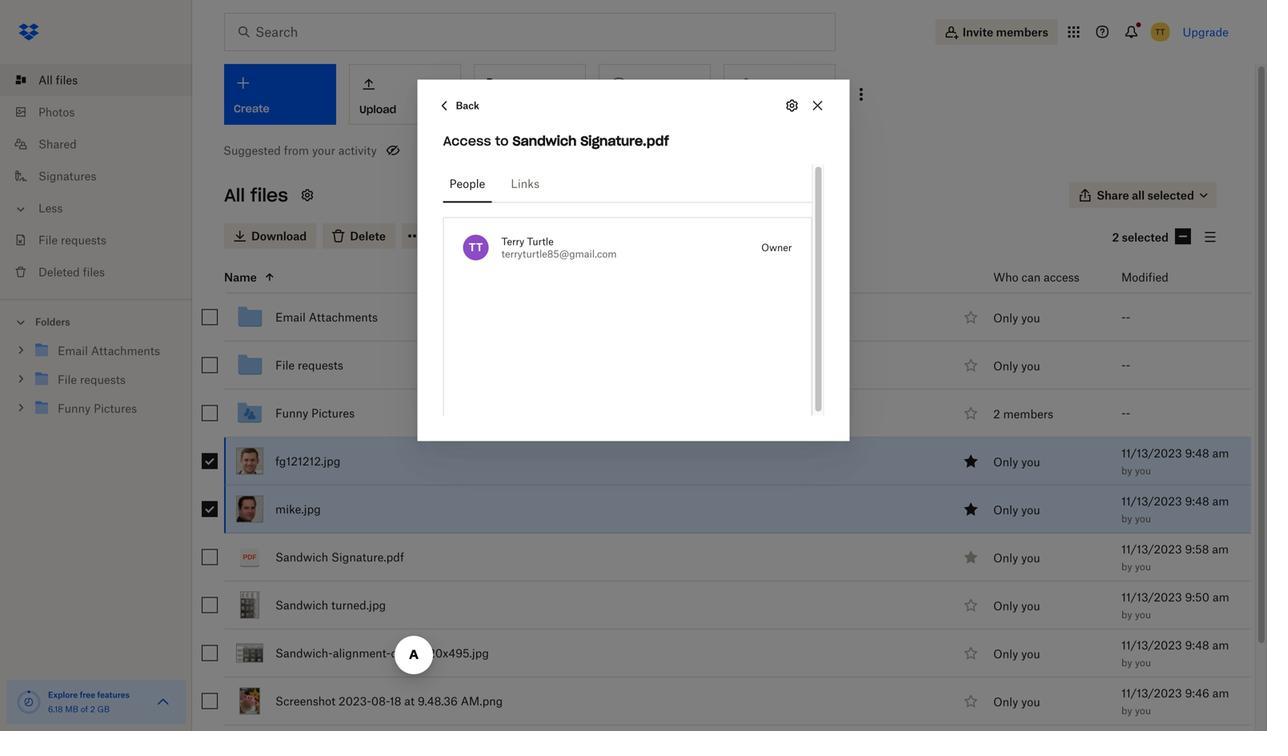 Task type: locate. For each thing, give the bounding box(es) containing it.
3 11/13/2023 9:48 am by you from the top
[[1122, 639, 1229, 669]]

11/13/2023 for signature.pdf
[[1122, 543, 1182, 556]]

only you button for alignment-
[[994, 646, 1040, 663]]

quota usage element
[[16, 690, 42, 716]]

back
[[456, 100, 479, 112]]

5 only you button from the top
[[994, 550, 1040, 567]]

files for deleted files link
[[83, 265, 105, 279]]

file down email
[[275, 359, 295, 372]]

access to sandwich signature.pdf
[[443, 133, 669, 149]]

4 only you button from the top
[[994, 501, 1040, 519]]

1 vertical spatial file requests
[[275, 359, 343, 372]]

alignment-
[[333, 647, 391, 660]]

0 horizontal spatial file requests
[[38, 233, 106, 247]]

0 vertical spatial remove from starred image
[[961, 452, 981, 471]]

requests up deleted files
[[61, 233, 106, 247]]

am inside 11/13/2023 9:58 am by you
[[1212, 543, 1229, 556]]

1 add to starred image from the top
[[961, 308, 981, 327]]

you
[[1021, 311, 1040, 325], [1021, 359, 1040, 373], [1021, 455, 1040, 469], [1135, 465, 1151, 477], [1021, 503, 1040, 517], [1135, 513, 1151, 525], [1021, 552, 1040, 565], [1135, 561, 1151, 573], [1021, 600, 1040, 613], [1135, 609, 1151, 621], [1021, 648, 1040, 661], [1135, 657, 1151, 669], [1021, 696, 1040, 709], [1135, 705, 1151, 717]]

1 11/13/2023 9:48 am by you from the top
[[1122, 447, 1229, 477]]

funny pictures link
[[275, 404, 355, 423]]

am.png
[[461, 695, 503, 709]]

email
[[275, 311, 306, 324]]

who can access
[[994, 271, 1080, 284]]

requests up funny pictures
[[298, 359, 343, 372]]

2 inside button
[[994, 407, 1000, 421]]

only inside the name fg121212.jpg, modified 11/13/2023 9:48 am, "element"
[[994, 455, 1018, 469]]

-
[[1122, 311, 1126, 324], [1126, 311, 1131, 324], [1122, 359, 1126, 372], [1126, 359, 1131, 372], [1122, 407, 1126, 420], [1126, 407, 1131, 420]]

1 by from the top
[[1122, 465, 1132, 477]]

11/13/2023 9:48 am by you
[[1122, 447, 1229, 477], [1122, 495, 1229, 525], [1122, 639, 1229, 669]]

1 horizontal spatial signature.pdf
[[581, 133, 669, 149]]

0 vertical spatial requests
[[61, 233, 106, 247]]

selected
[[1122, 231, 1169, 244]]

files inside deleted files link
[[83, 265, 105, 279]]

deleted files
[[38, 265, 105, 279]]

2 vertical spatial sandwich
[[275, 599, 328, 612]]

only inside name file requests, modified 12/14/2023 4:10 pm, element
[[994, 359, 1018, 373]]

2 11/13/2023 9:48 am by you from the top
[[1122, 495, 1229, 525]]

only inside name sandwich signature.pdf, modified 11/13/2023 9:58 am, element
[[994, 552, 1018, 565]]

mike.jpg link
[[275, 500, 321, 519]]

3 only from the top
[[994, 455, 1018, 469]]

1 11/13/2023 from the top
[[1122, 447, 1182, 460]]

2 members button
[[994, 405, 1054, 423]]

7 only you from the top
[[994, 648, 1040, 661]]

files
[[56, 73, 78, 87], [251, 184, 288, 207], [83, 265, 105, 279]]

4 am from the top
[[1213, 591, 1230, 604]]

0 horizontal spatial requests
[[61, 233, 106, 247]]

6 by from the top
[[1122, 705, 1132, 717]]

only you
[[994, 311, 1040, 325], [994, 359, 1040, 373], [994, 455, 1040, 469], [994, 503, 1040, 517], [994, 552, 1040, 565], [994, 600, 1040, 613], [994, 648, 1040, 661], [994, 696, 1040, 709]]

2 remove from starred image from the top
[[961, 500, 981, 519]]

am for signature.pdf
[[1212, 543, 1229, 556]]

explore free features 6.18 mb of 2 gb
[[48, 690, 130, 715]]

requests
[[61, 233, 106, 247], [298, 359, 343, 372]]

only you inside name sandwich turned.jpg, modified 11/13/2023 9:50 am, element
[[994, 600, 1040, 613]]

upgrade
[[1183, 25, 1229, 39]]

only you button inside name screenshot 2023-08-18 at 9.48.36 am.png, modified 11/13/2023 9:46 am, element
[[994, 694, 1040, 711]]

11/13/2023 inside 11/13/2023 9:46 am by you
[[1122, 687, 1182, 701]]

tab list inside sharing modal 'dialog'
[[443, 164, 812, 203]]

only inside name sandwich-alignment-chart-720x495.jpg, modified 11/13/2023 9:48 am, element
[[994, 648, 1018, 661]]

7 only you button from the top
[[994, 646, 1040, 663]]

1 vertical spatial all files
[[224, 184, 288, 207]]

5 only you from the top
[[994, 552, 1040, 565]]

3 by from the top
[[1122, 561, 1132, 573]]

by inside name sandwich-alignment-chart-720x495.jpg, modified 11/13/2023 9:48 am, element
[[1122, 657, 1132, 669]]

who
[[994, 271, 1019, 284]]

2 by from the top
[[1122, 513, 1132, 525]]

11/13/2023 inside 11/13/2023 9:58 am by you
[[1122, 543, 1182, 556]]

file down less
[[38, 233, 58, 247]]

0 horizontal spatial file requests link
[[13, 224, 192, 256]]

only you inside name screenshot 2023-08-18 at 9.48.36 am.png, modified 11/13/2023 9:46 am, element
[[994, 696, 1040, 709]]

signature.pdf inside sharing modal 'dialog'
[[581, 133, 669, 149]]

only you inside name email attachments, modified 11/13/2023 10:24 am, element
[[994, 311, 1040, 325]]

by for signature.pdf
[[1122, 561, 1132, 573]]

0 vertical spatial 9:48
[[1185, 447, 1209, 460]]

remove from starred image for fg121212.jpg
[[961, 452, 981, 471]]

tt button
[[463, 235, 489, 261]]

1 vertical spatial files
[[251, 184, 288, 207]]

1 horizontal spatial all
[[224, 184, 245, 207]]

by for alignment-
[[1122, 657, 1132, 669]]

only you button inside name sandwich signature.pdf, modified 11/13/2023 9:58 am, element
[[994, 550, 1040, 567]]

0 horizontal spatial all files
[[38, 73, 78, 87]]

add to starred image inside name file requests, modified 12/14/2023 4:10 pm, element
[[961, 356, 981, 375]]

2 vertical spatial files
[[83, 265, 105, 279]]

2 vertical spatial 2
[[90, 705, 95, 715]]

0 vertical spatial file
[[38, 233, 58, 247]]

0 vertical spatial --
[[1122, 311, 1131, 324]]

-- inside name file requests, modified 12/14/2023 4:10 pm, element
[[1122, 359, 1131, 372]]

0 vertical spatial signature.pdf
[[581, 133, 669, 149]]

am inside 11/13/2023 9:46 am by you
[[1213, 687, 1229, 701]]

1 vertical spatial 9:48
[[1185, 495, 1209, 508]]

by for turned.jpg
[[1122, 609, 1132, 621]]

0 vertical spatial files
[[56, 73, 78, 87]]

1 horizontal spatial files
[[83, 265, 105, 279]]

3 11/13/2023 from the top
[[1122, 543, 1182, 556]]

turtle
[[527, 236, 554, 248]]

5 am from the top
[[1213, 639, 1229, 652]]

name sandwich signature.pdf, modified 11/13/2023 9:58 am, element
[[189, 534, 1251, 582]]

only you for signature.pdf
[[994, 552, 1040, 565]]

11/13/2023 9:48 am by you inside name mike.jpg, modified 11/13/2023 9:48 am, element
[[1122, 495, 1229, 525]]

9.48.36
[[418, 695, 458, 709]]

add to starred image for screenshot 2023-08-18 at 9.48.36 am.png
[[961, 692, 981, 711]]

add to starred image inside name sandwich-alignment-chart-720x495.jpg, modified 11/13/2023 9:48 am, element
[[961, 644, 981, 663]]

only you button for requests
[[994, 357, 1040, 375]]

only you button
[[994, 309, 1040, 327], [994, 357, 1040, 375], [994, 453, 1040, 471], [994, 501, 1040, 519], [994, 550, 1040, 567], [994, 598, 1040, 615], [994, 646, 1040, 663], [994, 694, 1040, 711]]

1 vertical spatial signature.pdf
[[331, 551, 404, 564]]

only inside name sandwich turned.jpg, modified 11/13/2023 9:50 am, element
[[994, 600, 1018, 613]]

you inside 11/13/2023 9:50 am by you
[[1135, 609, 1151, 621]]

3 9:48 from the top
[[1185, 639, 1209, 652]]

am inside 11/13/2023 9:50 am by you
[[1213, 591, 1230, 604]]

funny
[[275, 407, 308, 420]]

you inside name email attachments, modified 11/13/2023 10:24 am, element
[[1021, 311, 1040, 325]]

5 add to starred image from the top
[[961, 692, 981, 711]]

0 vertical spatial file requests
[[38, 233, 106, 247]]

9:48 for fg121212.jpg
[[1185, 447, 1209, 460]]

0 horizontal spatial all
[[38, 73, 53, 87]]

2 horizontal spatial 2
[[1112, 231, 1119, 244]]

name
[[224, 271, 257, 284]]

2 left members
[[994, 407, 1000, 421]]

2 for 2 selected
[[1112, 231, 1119, 244]]

2 left selected
[[1112, 231, 1119, 244]]

only for signature.pdf
[[994, 552, 1018, 565]]

only for turned.jpg
[[994, 600, 1018, 613]]

1 -- from the top
[[1122, 311, 1131, 324]]

only you for turned.jpg
[[994, 600, 1040, 613]]

by inside 11/13/2023 9:50 am by you
[[1122, 609, 1132, 621]]

tab list containing people
[[443, 164, 812, 203]]

files inside all files link
[[56, 73, 78, 87]]

sandwich for sandwich signature.pdf
[[275, 551, 328, 564]]

0 horizontal spatial signature.pdf
[[331, 551, 404, 564]]

email attachments link
[[275, 308, 378, 327]]

0 vertical spatial 11/13/2023 9:48 am by you
[[1122, 447, 1229, 477]]

remove from starred image inside name sandwich signature.pdf, modified 11/13/2023 9:58 am, element
[[961, 548, 981, 567]]

you inside 11/13/2023 9:58 am by you
[[1135, 561, 1151, 573]]

sandwich up sandwich-
[[275, 599, 328, 612]]

1 only you button from the top
[[994, 309, 1040, 327]]

6 am from the top
[[1213, 687, 1229, 701]]

6 only you button from the top
[[994, 598, 1040, 615]]

1 vertical spatial 11/13/2023 9:48 am by you
[[1122, 495, 1229, 525]]

only
[[994, 311, 1018, 325], [994, 359, 1018, 373], [994, 455, 1018, 469], [994, 503, 1018, 517], [994, 552, 1018, 565], [994, 600, 1018, 613], [994, 648, 1018, 661], [994, 696, 1018, 709]]

of
[[81, 705, 88, 715]]

0 vertical spatial all
[[38, 73, 53, 87]]

0 vertical spatial file requests link
[[13, 224, 192, 256]]

file requests link up funny pictures
[[275, 356, 343, 375]]

signature.pdf inside sandwich signature.pdf link
[[331, 551, 404, 564]]

only you for requests
[[994, 359, 1040, 373]]

am
[[1213, 447, 1229, 460], [1213, 495, 1229, 508], [1212, 543, 1229, 556], [1213, 591, 1230, 604], [1213, 639, 1229, 652], [1213, 687, 1229, 701]]

9:48
[[1185, 447, 1209, 460], [1185, 495, 1209, 508], [1185, 639, 1209, 652]]

modified button
[[1122, 268, 1210, 287]]

only you button inside name sandwich turned.jpg, modified 11/13/2023 9:50 am, element
[[994, 598, 1040, 615]]

remove from starred image
[[961, 452, 981, 471], [961, 500, 981, 519], [961, 548, 981, 567]]

2 right of
[[90, 705, 95, 715]]

7 only from the top
[[994, 648, 1018, 661]]

8 only you from the top
[[994, 696, 1040, 709]]

name funny pictures, modified 11/13/2023 10:13 am, element
[[189, 390, 1251, 438]]

3 only you button from the top
[[994, 453, 1040, 471]]

file requests up funny pictures
[[275, 359, 343, 372]]

terry
[[502, 236, 524, 248]]

only for attachments
[[994, 311, 1018, 325]]

2 vertical spatial 9:48
[[1185, 639, 1209, 652]]

suggested from your activity
[[223, 144, 377, 157]]

file requests link
[[13, 224, 192, 256], [275, 356, 343, 375]]

name mike.jpg, modified 11/13/2023 9:48 am, element
[[189, 486, 1251, 534]]

3 -- from the top
[[1122, 407, 1131, 420]]

email attachments
[[275, 311, 378, 324]]

5 only from the top
[[994, 552, 1018, 565]]

files up photos
[[56, 73, 78, 87]]

2 -- from the top
[[1122, 359, 1131, 372]]

2 vertical spatial 11/13/2023 9:48 am by you
[[1122, 639, 1229, 669]]

8 only from the top
[[994, 696, 1018, 709]]

gb
[[97, 705, 110, 715]]

2 9:48 from the top
[[1185, 495, 1209, 508]]

4 by from the top
[[1122, 609, 1132, 621]]

back button
[[437, 96, 483, 115]]

8 only you button from the top
[[994, 694, 1040, 711]]

name fg121212.jpg, modified 11/13/2023 9:48 am, element
[[189, 438, 1251, 486]]

1 vertical spatial requests
[[298, 359, 343, 372]]

4 add to starred image from the top
[[961, 644, 981, 663]]

sandwich right to
[[513, 133, 577, 149]]

3 remove from starred image from the top
[[961, 548, 981, 567]]

only you button inside name mike.jpg, modified 11/13/2023 9:48 am, element
[[994, 501, 1040, 519]]

11/13/2023 inside 11/13/2023 9:50 am by you
[[1122, 591, 1182, 604]]

access
[[1044, 271, 1080, 284]]

all files down the suggested
[[224, 184, 288, 207]]

0 horizontal spatial 2
[[90, 705, 95, 715]]

/sandwich alignment chart 720x495.jpg image
[[236, 644, 263, 663]]

3 only you from the top
[[994, 455, 1040, 469]]

--
[[1122, 311, 1131, 324], [1122, 359, 1131, 372], [1122, 407, 1131, 420]]

sandwich down mike.jpg link
[[275, 551, 328, 564]]

only you inside name file requests, modified 12/14/2023 4:10 pm, element
[[994, 359, 1040, 373]]

9:48 for mike.jpg
[[1185, 495, 1209, 508]]

0 vertical spatial 2
[[1112, 231, 1119, 244]]

list
[[0, 54, 192, 299]]

group
[[0, 333, 192, 435]]

1 only you from the top
[[994, 311, 1040, 325]]

-- inside name email attachments, modified 11/13/2023 10:24 am, element
[[1122, 311, 1131, 324]]

1 vertical spatial remove from starred image
[[961, 500, 981, 519]]

add to starred image inside name screenshot 2023-08-18 at 9.48.36 am.png, modified 11/13/2023 9:46 am, element
[[961, 692, 981, 711]]

only you button inside name email attachments, modified 11/13/2023 10:24 am, element
[[994, 309, 1040, 327]]

tab list
[[443, 164, 812, 203]]

all files up photos
[[38, 73, 78, 87]]

you inside 11/13/2023 9:46 am by you
[[1135, 705, 1151, 717]]

file requests link up deleted files
[[13, 224, 192, 256]]

1 vertical spatial all
[[224, 184, 245, 207]]

5 by from the top
[[1122, 657, 1132, 669]]

only inside name screenshot 2023-08-18 at 9.48.36 am.png, modified 11/13/2023 9:46 am, element
[[994, 696, 1018, 709]]

0 vertical spatial all files
[[38, 73, 78, 87]]

0 horizontal spatial files
[[56, 73, 78, 87]]

files down the suggested
[[251, 184, 288, 207]]

file requests
[[38, 233, 106, 247], [275, 359, 343, 372]]

sandwich
[[513, 133, 577, 149], [275, 551, 328, 564], [275, 599, 328, 612]]

1 horizontal spatial requests
[[298, 359, 343, 372]]

4 only from the top
[[994, 503, 1018, 517]]

table
[[189, 262, 1251, 732]]

add to starred image inside name email attachments, modified 11/13/2023 10:24 am, element
[[961, 308, 981, 327]]

by inside 11/13/2023 9:58 am by you
[[1122, 561, 1132, 573]]

18
[[390, 695, 401, 709]]

0 horizontal spatial file
[[38, 233, 58, 247]]

2 vertical spatial remove from starred image
[[961, 548, 981, 567]]

1 vertical spatial sandwich
[[275, 551, 328, 564]]

2 only you from the top
[[994, 359, 1040, 373]]

pictures
[[311, 407, 355, 420]]

only you button inside name sandwich-alignment-chart-720x495.jpg, modified 11/13/2023 9:48 am, element
[[994, 646, 1040, 663]]

files right deleted
[[83, 265, 105, 279]]

only for requests
[[994, 359, 1018, 373]]

am for turned.jpg
[[1213, 591, 1230, 604]]

-- for attachments
[[1122, 311, 1131, 324]]

08-
[[371, 695, 390, 709]]

by inside 11/13/2023 9:46 am by you
[[1122, 705, 1132, 717]]

6 only from the top
[[994, 600, 1018, 613]]

file
[[38, 233, 58, 247], [275, 359, 295, 372]]

11/13/2023 9:48 am by you inside the name fg121212.jpg, modified 11/13/2023 9:48 am, "element"
[[1122, 447, 1229, 477]]

1 horizontal spatial file requests link
[[275, 356, 343, 375]]

1 vertical spatial --
[[1122, 359, 1131, 372]]

5 11/13/2023 from the top
[[1122, 639, 1182, 652]]

2 add to starred image from the top
[[961, 356, 981, 375]]

only you inside name sandwich-alignment-chart-720x495.jpg, modified 11/13/2023 9:48 am, element
[[994, 648, 1040, 661]]

11/13/2023 for turned.jpg
[[1122, 591, 1182, 604]]

remove from starred image inside the name fg121212.jpg, modified 11/13/2023 9:48 am, "element"
[[961, 452, 981, 471]]

at
[[404, 695, 415, 709]]

file requests up deleted files
[[38, 233, 106, 247]]

2 only you button from the top
[[994, 357, 1040, 375]]

file inside name file requests, modified 12/14/2023 4:10 pm, element
[[275, 359, 295, 372]]

suggested
[[223, 144, 281, 157]]

9:48 inside "element"
[[1185, 447, 1209, 460]]

1 horizontal spatial file
[[275, 359, 295, 372]]

1 am from the top
[[1213, 447, 1229, 460]]

all down the suggested
[[224, 184, 245, 207]]

add to starred image inside name funny pictures, modified 11/13/2023 10:13 am, element
[[961, 404, 981, 423]]

add to starred image
[[961, 308, 981, 327], [961, 356, 981, 375], [961, 404, 981, 423], [961, 644, 981, 663], [961, 692, 981, 711]]

6 11/13/2023 from the top
[[1122, 687, 1182, 701]]

11/13/2023 9:48 am by you inside name sandwich-alignment-chart-720x495.jpg, modified 11/13/2023 9:48 am, element
[[1122, 639, 1229, 669]]

/mike.jpg image
[[236, 496, 263, 523]]

attachments
[[309, 311, 378, 324]]

free
[[80, 690, 95, 701]]

fg121212.jpg
[[275, 455, 341, 468]]

2 vertical spatial --
[[1122, 407, 1131, 420]]

only you for alignment-
[[994, 648, 1040, 661]]

only you button inside name file requests, modified 12/14/2023 4:10 pm, element
[[994, 357, 1040, 375]]

only inside name mike.jpg, modified 11/13/2023 9:48 am, element
[[994, 503, 1018, 517]]

less image
[[13, 201, 29, 217]]

1 9:48 from the top
[[1185, 447, 1209, 460]]

all
[[38, 73, 53, 87], [224, 184, 245, 207]]

1 vertical spatial 2
[[994, 407, 1000, 421]]

2 am from the top
[[1213, 495, 1229, 508]]

mb
[[65, 705, 78, 715]]

1 vertical spatial file
[[275, 359, 295, 372]]

3 am from the top
[[1212, 543, 1229, 556]]

less
[[38, 201, 63, 215]]

2 only from the top
[[994, 359, 1018, 373]]

by inside name mike.jpg, modified 11/13/2023 9:48 am, element
[[1122, 513, 1132, 525]]

3 add to starred image from the top
[[961, 404, 981, 423]]

all files
[[38, 73, 78, 87], [224, 184, 288, 207]]

0 vertical spatial sandwich
[[513, 133, 577, 149]]

all up photos
[[38, 73, 53, 87]]

6.18
[[48, 705, 63, 715]]

all files list item
[[0, 64, 192, 96]]

6 only you from the top
[[994, 600, 1040, 613]]

only inside name email attachments, modified 11/13/2023 10:24 am, element
[[994, 311, 1018, 325]]

11/13/2023
[[1122, 447, 1182, 460], [1122, 495, 1182, 508], [1122, 543, 1182, 556], [1122, 591, 1182, 604], [1122, 639, 1182, 652], [1122, 687, 1182, 701]]

4 11/13/2023 from the top
[[1122, 591, 1182, 604]]

1 remove from starred image from the top
[[961, 452, 981, 471]]

only you inside name sandwich signature.pdf, modified 11/13/2023 9:58 am, element
[[994, 552, 1040, 565]]

terry turtle terryturtle85@gmail.com
[[502, 236, 617, 260]]

1 only from the top
[[994, 311, 1018, 325]]

1 horizontal spatial 2
[[994, 407, 1000, 421]]

files for all files link
[[56, 73, 78, 87]]

-- inside name funny pictures, modified 11/13/2023 10:13 am, element
[[1122, 407, 1131, 420]]

/screenshot 2023-08-18 at 9.48.36 am.png image
[[239, 688, 260, 715]]

funny pictures
[[275, 407, 355, 420]]

2
[[1112, 231, 1119, 244], [994, 407, 1000, 421], [90, 705, 95, 715]]

4 only you from the top
[[994, 503, 1040, 517]]

by
[[1122, 465, 1132, 477], [1122, 513, 1132, 525], [1122, 561, 1132, 573], [1122, 609, 1132, 621], [1122, 657, 1132, 669], [1122, 705, 1132, 717]]

list containing all files
[[0, 54, 192, 299]]



Task type: describe. For each thing, give the bounding box(es) containing it.
modified
[[1122, 271, 1169, 284]]

screenshot 2023-08-18 at 9.48.36 am.png
[[275, 695, 503, 709]]

all inside list item
[[38, 73, 53, 87]]

sandwich-alignment-chart-720x495.jpg link
[[275, 644, 489, 663]]

chart-
[[391, 647, 422, 660]]

1 horizontal spatial all files
[[224, 184, 288, 207]]

name email attachments, modified 11/13/2023 10:24 am, element
[[189, 294, 1251, 342]]

2 selected
[[1112, 231, 1169, 244]]

by for 2023-
[[1122, 705, 1132, 717]]

only you inside the name fg121212.jpg, modified 11/13/2023 9:48 am, "element"
[[994, 455, 1040, 469]]

1 horizontal spatial file requests
[[275, 359, 343, 372]]

photos link
[[13, 96, 192, 128]]

remove from starred image for mike.jpg
[[961, 500, 981, 519]]

sandwich signature.pdf
[[275, 551, 404, 564]]

screenshot
[[275, 695, 336, 709]]

am for 2023-
[[1213, 687, 1229, 701]]

people
[[450, 177, 485, 190]]

9:48 for sandwich-alignment-chart-720x495.jpg
[[1185, 639, 1209, 652]]

11/13/2023 9:48 am by you for mike.jpg
[[1122, 495, 1229, 525]]

shared
[[38, 137, 77, 151]]

sandwich inside sharing modal 'dialog'
[[513, 133, 577, 149]]

add to starred image for sandwich-alignment-chart-720x495.jpg
[[961, 644, 981, 663]]

name file requests, modified 12/14/2023 4:10 pm, element
[[189, 342, 1251, 390]]

can
[[1022, 271, 1041, 284]]

screenshot 2023-08-18 at 9.48.36 am.png link
[[275, 692, 503, 711]]

by inside the name fg121212.jpg, modified 11/13/2023 9:48 am, "element"
[[1122, 465, 1132, 477]]

only you for attachments
[[994, 311, 1040, 325]]

requests inside 'list'
[[61, 233, 106, 247]]

sandwich-alignment-chart-720x495.jpg
[[275, 647, 489, 660]]

access
[[443, 133, 491, 149]]

11/13/2023 9:46 am by you
[[1122, 687, 1229, 717]]

deleted
[[38, 265, 80, 279]]

720x495.jpg
[[422, 647, 489, 660]]

sandwich turned.jpg link
[[275, 596, 386, 615]]

deleted files link
[[13, 256, 192, 288]]

dropbox image
[[13, 16, 45, 48]]

explore
[[48, 690, 78, 701]]

fg121212.jpg link
[[275, 452, 341, 471]]

11/13/2023 9:50 am by you
[[1122, 591, 1230, 621]]

name sandwich turned.jpg, modified 11/13/2023 9:50 am, element
[[189, 582, 1251, 630]]

1 vertical spatial file requests link
[[275, 356, 343, 375]]

you inside name file requests, modified 12/14/2023 4:10 pm, element
[[1021, 359, 1040, 373]]

turned.jpg
[[331, 599, 386, 612]]

-- for pictures
[[1122, 407, 1131, 420]]

sandwich-
[[275, 647, 333, 660]]

your
[[312, 144, 335, 157]]

2 for 2 members
[[994, 407, 1000, 421]]

signatures
[[38, 169, 96, 183]]

only for 2023-
[[994, 696, 1018, 709]]

sandwich for sandwich turned.jpg
[[275, 599, 328, 612]]

11/13/2023 for 2023-
[[1122, 687, 1182, 701]]

members
[[1003, 407, 1054, 421]]

all files link
[[13, 64, 192, 96]]

only you button inside the name fg121212.jpg, modified 11/13/2023 9:48 am, "element"
[[994, 453, 1040, 471]]

add to starred image for file requests
[[961, 356, 981, 375]]

photos
[[38, 105, 75, 119]]

/sandwich turned.jpg image
[[240, 592, 259, 619]]

activity
[[338, 144, 377, 157]]

upgrade link
[[1183, 25, 1229, 39]]

2023-
[[339, 695, 371, 709]]

sandwich turned.jpg
[[275, 599, 386, 612]]

2 11/13/2023 from the top
[[1122, 495, 1182, 508]]

11/13/2023 9:48 am by you for fg121212.jpg
[[1122, 447, 1229, 477]]

links
[[511, 177, 540, 190]]

name screenshot 2023-08-18 at 9.48.36 am.png, modified 11/13/2023 9:46 am, element
[[189, 678, 1251, 726]]

folders button
[[0, 310, 192, 333]]

2 members
[[994, 407, 1054, 421]]

name sandwich-alignment-chart-720x495.jpg, modified 11/13/2023 9:48 am, element
[[189, 630, 1251, 678]]

folders
[[35, 316, 70, 328]]

terryturtle85@gmail.com
[[502, 248, 617, 260]]

only you button for signature.pdf
[[994, 550, 1040, 567]]

9:50
[[1185, 591, 1210, 604]]

11/13/2023 inside "element"
[[1122, 447, 1182, 460]]

owner
[[761, 242, 792, 254]]

am inside "element"
[[1213, 447, 1229, 460]]

11/13/2023 for alignment-
[[1122, 639, 1182, 652]]

add to starred image
[[961, 596, 981, 615]]

only you inside name mike.jpg, modified 11/13/2023 9:48 am, element
[[994, 503, 1040, 517]]

only you button for 2023-
[[994, 694, 1040, 711]]

only you button for turned.jpg
[[994, 598, 1040, 615]]

add to starred image for funny pictures
[[961, 404, 981, 423]]

links tab
[[505, 164, 546, 203]]

sandwich signature.pdf link
[[275, 548, 404, 567]]

shared link
[[13, 128, 192, 160]]

only you button for attachments
[[994, 309, 1040, 327]]

/fg121212.jpg image
[[236, 448, 263, 475]]

all files inside list item
[[38, 73, 78, 87]]

am for alignment-
[[1213, 639, 1229, 652]]

people tab
[[443, 164, 492, 203]]

mike.jpg
[[275, 503, 321, 516]]

9:58
[[1185, 543, 1209, 556]]

table containing name
[[189, 262, 1251, 732]]

-- for requests
[[1122, 359, 1131, 372]]

2 inside the explore free features 6.18 mb of 2 gb
[[90, 705, 95, 715]]

11/13/2023 9:48 am by you for sandwich-alignment-chart-720x495.jpg
[[1122, 639, 1229, 669]]

sharing modal dialog
[[417, 80, 850, 570]]

features
[[97, 690, 130, 701]]

signatures link
[[13, 160, 192, 192]]

remove from starred image for sandwich signature.pdf
[[961, 548, 981, 567]]

only for alignment-
[[994, 648, 1018, 661]]

to
[[495, 133, 509, 149]]

tt
[[469, 241, 483, 254]]

from
[[284, 144, 309, 157]]

9:46
[[1185, 687, 1210, 701]]

only you for 2023-
[[994, 696, 1040, 709]]

2 horizontal spatial files
[[251, 184, 288, 207]]

name button
[[224, 268, 954, 287]]

add to starred image for email attachments
[[961, 308, 981, 327]]

11/13/2023 9:58 am by you
[[1122, 543, 1229, 573]]

requests inside "table"
[[298, 359, 343, 372]]



Task type: vqa. For each thing, say whether or not it's contained in the screenshot.
folder related to In folder
no



